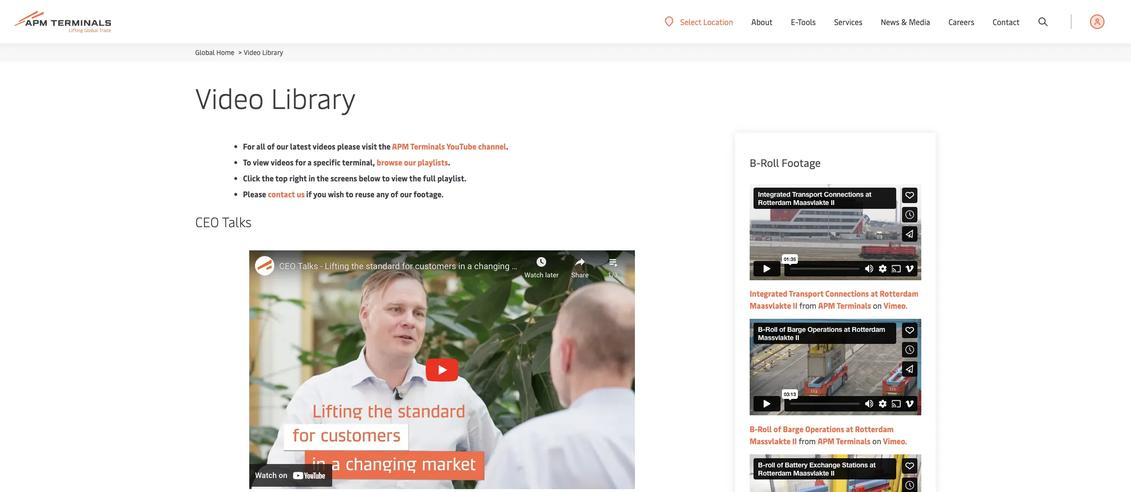 Task type: vqa. For each thing, say whether or not it's contained in the screenshot.
Switch Location button
no



Task type: locate. For each thing, give the bounding box(es) containing it.
1 vertical spatial on
[[873, 435, 882, 446]]

0 vertical spatial from
[[800, 300, 817, 311]]

in
[[309, 173, 315, 183]]

of up massvlakte
[[774, 423, 782, 434]]

1 vertical spatial rotterdam
[[856, 423, 894, 434]]

playlists
[[418, 157, 448, 167]]

from down transport
[[800, 300, 817, 311]]

0 vertical spatial from apm terminals on vimeo .
[[798, 300, 908, 311]]

global home > video library
[[195, 48, 283, 57]]

to right wish
[[346, 189, 354, 199]]

apm terminals link
[[819, 300, 872, 311], [818, 435, 871, 446]]

0 vertical spatial roll
[[761, 155, 780, 170]]

apm down operations
[[818, 435, 835, 446]]

0 vertical spatial apm
[[392, 141, 409, 151]]

.
[[506, 141, 509, 151], [448, 157, 450, 167], [906, 300, 908, 311], [906, 435, 908, 446]]

1 vertical spatial our
[[404, 157, 416, 167]]

footage
[[782, 155, 821, 170]]

vimeo for b-roll of barge operations at rotterdam massvlakte ii
[[884, 435, 906, 446]]

1 vertical spatial to
[[346, 189, 354, 199]]

0 vertical spatial apm terminals link
[[819, 300, 872, 311]]

0 horizontal spatial at
[[846, 423, 854, 434]]

2 b- from the top
[[750, 423, 758, 434]]

global home link
[[195, 48, 234, 57]]

b- left footage
[[750, 155, 761, 170]]

1 vertical spatial at
[[846, 423, 854, 434]]

ii inside b-roll of barge operations at rotterdam massvlakte ii
[[793, 435, 797, 446]]

youtube
[[447, 141, 477, 151]]

click the top right in the screens below to view the full playlist.
[[243, 173, 467, 183]]

from for connections
[[800, 300, 817, 311]]

b- inside b-roll of barge operations at rotterdam massvlakte ii
[[750, 423, 758, 434]]

1 vertical spatial ii
[[793, 435, 797, 446]]

0 vertical spatial of
[[267, 141, 275, 151]]

for
[[243, 141, 255, 151]]

the
[[379, 141, 391, 151], [262, 173, 274, 183], [317, 173, 329, 183], [409, 173, 422, 183]]

0 vertical spatial vimeo link
[[884, 300, 906, 311]]

please contact us if you wish to reuse any of our footage.
[[243, 189, 444, 199]]

of right any
[[391, 189, 399, 199]]

apm terminals link down operations
[[818, 435, 871, 446]]

below
[[359, 173, 381, 183]]

1 vertical spatial vimeo
[[884, 435, 906, 446]]

0 vertical spatial on
[[874, 300, 882, 311]]

view down browse
[[392, 173, 408, 183]]

of for for
[[267, 141, 275, 151]]

1 vertical spatial terminals
[[837, 300, 872, 311]]

vimeo for integrated transport connections at rotterdam maasvlakte ii
[[884, 300, 906, 311]]

0 vertical spatial library
[[262, 48, 283, 57]]

roll inside b-roll of barge operations at rotterdam massvlakte ii
[[758, 423, 772, 434]]

terminals down operations
[[836, 435, 871, 446]]

rotterdam
[[880, 288, 919, 299], [856, 423, 894, 434]]

library
[[262, 48, 283, 57], [271, 78, 356, 116]]

home
[[216, 48, 234, 57]]

roll
[[761, 155, 780, 170], [758, 423, 772, 434]]

0 vertical spatial to
[[382, 173, 390, 183]]

1 vertical spatial apm
[[819, 300, 836, 311]]

1 vertical spatial videos
[[271, 157, 294, 167]]

vimeo
[[884, 300, 906, 311], [884, 435, 906, 446]]

apm down transport
[[819, 300, 836, 311]]

to right the below
[[382, 173, 390, 183]]

roll left footage
[[761, 155, 780, 170]]

of inside b-roll of barge operations at rotterdam massvlakte ii
[[774, 423, 782, 434]]

terminals up playlists
[[411, 141, 445, 151]]

on
[[874, 300, 882, 311], [873, 435, 882, 446]]

from apm terminals on vimeo . down operations
[[797, 435, 908, 446]]

apm terminals link for operations
[[818, 435, 871, 446]]

1 vertical spatial apm terminals link
[[818, 435, 871, 446]]

reuse
[[355, 189, 375, 199]]

view
[[253, 157, 269, 167], [392, 173, 408, 183]]

apm for at
[[818, 435, 835, 446]]

ii
[[793, 300, 798, 311], [793, 435, 797, 446]]

0 vertical spatial rotterdam
[[880, 288, 919, 299]]

to view videos for a specific terminal, browse our playlists .
[[243, 157, 450, 167]]

0 vertical spatial b-
[[750, 155, 761, 170]]

services
[[835, 16, 863, 27]]

video right >
[[244, 48, 261, 57]]

channel
[[478, 141, 506, 151]]

1 b- from the top
[[750, 155, 761, 170]]

0 vertical spatial vimeo
[[884, 300, 906, 311]]

ii down barge
[[793, 435, 797, 446]]

at right the connections at bottom right
[[871, 288, 879, 299]]

select location button
[[665, 16, 734, 27]]

0 vertical spatial terminals
[[411, 141, 445, 151]]

1 vertical spatial view
[[392, 173, 408, 183]]

1 horizontal spatial of
[[391, 189, 399, 199]]

from apm terminals on vimeo . for operations
[[797, 435, 908, 446]]

1 horizontal spatial view
[[392, 173, 408, 183]]

to
[[243, 157, 251, 167]]

at inside integrated transport connections at rotterdam maasvlakte ii
[[871, 288, 879, 299]]

0 vertical spatial ii
[[793, 300, 798, 311]]

2 vertical spatial of
[[774, 423, 782, 434]]

browse
[[377, 157, 403, 167]]

careers button
[[949, 0, 975, 43]]

0 vertical spatial at
[[871, 288, 879, 299]]

apm
[[392, 141, 409, 151], [819, 300, 836, 311], [818, 435, 835, 446]]

1 vertical spatial b-
[[750, 423, 758, 434]]

us
[[297, 189, 305, 199]]

integrated transport connections at rotterdam maasvlakte ii link
[[750, 288, 919, 311]]

1 vertical spatial from
[[799, 435, 816, 446]]

our left footage.
[[400, 189, 412, 199]]

b- for b-roll footage
[[750, 155, 761, 170]]

0 vertical spatial view
[[253, 157, 269, 167]]

of right all
[[267, 141, 275, 151]]

1 vertical spatial from apm terminals on vimeo .
[[797, 435, 908, 446]]

of
[[267, 141, 275, 151], [391, 189, 399, 199], [774, 423, 782, 434]]

our right browse
[[404, 157, 416, 167]]

our left latest
[[277, 141, 288, 151]]

0 horizontal spatial view
[[253, 157, 269, 167]]

at
[[871, 288, 879, 299], [846, 423, 854, 434]]

for all of our latest videos please visit the apm terminals youtube channel .
[[243, 141, 509, 151]]

for
[[295, 157, 306, 167]]

terminals
[[411, 141, 445, 151], [837, 300, 872, 311], [836, 435, 871, 446]]

video down home
[[195, 78, 264, 116]]

0 vertical spatial our
[[277, 141, 288, 151]]

2 horizontal spatial of
[[774, 423, 782, 434]]

to
[[382, 173, 390, 183], [346, 189, 354, 199]]

top
[[275, 173, 288, 183]]

from down barge
[[799, 435, 816, 446]]

>
[[239, 48, 242, 57]]

contact
[[993, 16, 1020, 27]]

videos
[[313, 141, 336, 151], [271, 157, 294, 167]]

from apm terminals on vimeo .
[[798, 300, 908, 311], [797, 435, 908, 446]]

view right to
[[253, 157, 269, 167]]

select
[[681, 16, 702, 27]]

contact button
[[993, 0, 1020, 43]]

at right operations
[[846, 423, 854, 434]]

full
[[423, 173, 436, 183]]

b- up massvlakte
[[750, 423, 758, 434]]

apm terminals youtube channel link
[[392, 141, 506, 151]]

maasvlakte
[[750, 300, 792, 311]]

apm terminals link down the connections at bottom right
[[819, 300, 872, 311]]

from
[[800, 300, 817, 311], [799, 435, 816, 446]]

on for rotterdam
[[874, 300, 882, 311]]

b-
[[750, 155, 761, 170], [750, 423, 758, 434]]

contact
[[268, 189, 295, 199]]

global
[[195, 48, 215, 57]]

1 horizontal spatial videos
[[313, 141, 336, 151]]

vimeo link
[[884, 300, 906, 311], [884, 435, 906, 446]]

1 vertical spatial vimeo link
[[884, 435, 906, 446]]

please
[[243, 189, 266, 199]]

roll up massvlakte
[[758, 423, 772, 434]]

1 vertical spatial roll
[[758, 423, 772, 434]]

videos up specific in the top left of the page
[[313, 141, 336, 151]]

2 vertical spatial apm
[[818, 435, 835, 446]]

the left top
[[262, 173, 274, 183]]

rotterdam inside integrated transport connections at rotterdam maasvlakte ii
[[880, 288, 919, 299]]

at inside b-roll of barge operations at rotterdam massvlakte ii
[[846, 423, 854, 434]]

0 horizontal spatial of
[[267, 141, 275, 151]]

0 horizontal spatial videos
[[271, 157, 294, 167]]

terminals down the connections at bottom right
[[837, 300, 872, 311]]

apm for maasvlakte
[[819, 300, 836, 311]]

apm up browse
[[392, 141, 409, 151]]

1 vertical spatial library
[[271, 78, 356, 116]]

our
[[277, 141, 288, 151], [404, 157, 416, 167], [400, 189, 412, 199]]

click
[[243, 173, 260, 183]]

talks
[[222, 212, 252, 231]]

from apm terminals on vimeo . for rotterdam
[[798, 300, 908, 311]]

2 vertical spatial terminals
[[836, 435, 871, 446]]

connections
[[826, 288, 869, 299]]

vimeo link for integrated transport connections at rotterdam maasvlakte ii
[[884, 300, 906, 311]]

1 vertical spatial video
[[195, 78, 264, 116]]

1 horizontal spatial at
[[871, 288, 879, 299]]

videos up top
[[271, 157, 294, 167]]

ii down transport
[[793, 300, 798, 311]]

from apm terminals on vimeo . down the connections at bottom right
[[798, 300, 908, 311]]

tools
[[798, 16, 816, 27]]

of for b-
[[774, 423, 782, 434]]



Task type: describe. For each thing, give the bounding box(es) containing it.
ceo
[[195, 212, 219, 231]]

right
[[290, 173, 307, 183]]

any
[[377, 189, 389, 199]]

terminals for b-roll of barge operations at rotterdam massvlakte ii
[[836, 435, 871, 446]]

1 horizontal spatial to
[[382, 173, 390, 183]]

ceo talks
[[195, 212, 252, 231]]

about button
[[752, 0, 773, 43]]

integrated
[[750, 288, 788, 299]]

transport
[[789, 288, 824, 299]]

e-
[[791, 16, 798, 27]]

b- for b-roll of barge operations at rotterdam massvlakte ii
[[750, 423, 758, 434]]

media
[[909, 16, 931, 27]]

playlist.
[[438, 173, 467, 183]]

b-roll of barge operations at rotterdam massvlakte ii
[[750, 423, 894, 446]]

video library
[[195, 78, 356, 116]]

select location
[[681, 16, 734, 27]]

the right "in"
[[317, 173, 329, 183]]

0 horizontal spatial to
[[346, 189, 354, 199]]

browse our playlists link
[[377, 157, 448, 167]]

contact us link
[[268, 189, 305, 199]]

from for of
[[799, 435, 816, 446]]

apm terminals link for rotterdam
[[819, 300, 872, 311]]

visit
[[362, 141, 377, 151]]

if
[[306, 189, 312, 199]]

ii inside integrated transport connections at rotterdam maasvlakte ii
[[793, 300, 798, 311]]

2 vertical spatial our
[[400, 189, 412, 199]]

wish
[[328, 189, 344, 199]]

e-tools button
[[791, 0, 816, 43]]

vimeo link for b-roll of barge operations at rotterdam massvlakte ii
[[884, 435, 906, 446]]

1 vertical spatial of
[[391, 189, 399, 199]]

terminal,
[[342, 157, 375, 167]]

terminals for integrated transport connections at rotterdam maasvlakte ii
[[837, 300, 872, 311]]

latest
[[290, 141, 311, 151]]

massvlakte
[[750, 435, 791, 446]]

careers
[[949, 16, 975, 27]]

specific
[[314, 157, 341, 167]]

roll for of
[[758, 423, 772, 434]]

a
[[308, 157, 312, 167]]

integrated transport connections at rotterdam maasvlakte ii
[[750, 288, 919, 311]]

barge
[[783, 423, 804, 434]]

all
[[256, 141, 266, 151]]

news
[[881, 16, 900, 27]]

about
[[752, 16, 773, 27]]

0 vertical spatial videos
[[313, 141, 336, 151]]

rotterdam inside b-roll of barge operations at rotterdam massvlakte ii
[[856, 423, 894, 434]]

please
[[337, 141, 360, 151]]

b-roll footage
[[750, 155, 821, 170]]

location
[[704, 16, 734, 27]]

roll for footage
[[761, 155, 780, 170]]

services button
[[835, 0, 863, 43]]

you
[[313, 189, 326, 199]]

screens
[[331, 173, 357, 183]]

on for operations
[[873, 435, 882, 446]]

news & media
[[881, 16, 931, 27]]

0 vertical spatial video
[[244, 48, 261, 57]]

the right visit
[[379, 141, 391, 151]]

b-roll of barge operations at rotterdam massvlakte ii link
[[750, 423, 894, 446]]

operations
[[806, 423, 845, 434]]

footage.
[[414, 189, 444, 199]]

the left full
[[409, 173, 422, 183]]

&
[[902, 16, 908, 27]]

e-tools
[[791, 16, 816, 27]]

news & media button
[[881, 0, 931, 43]]



